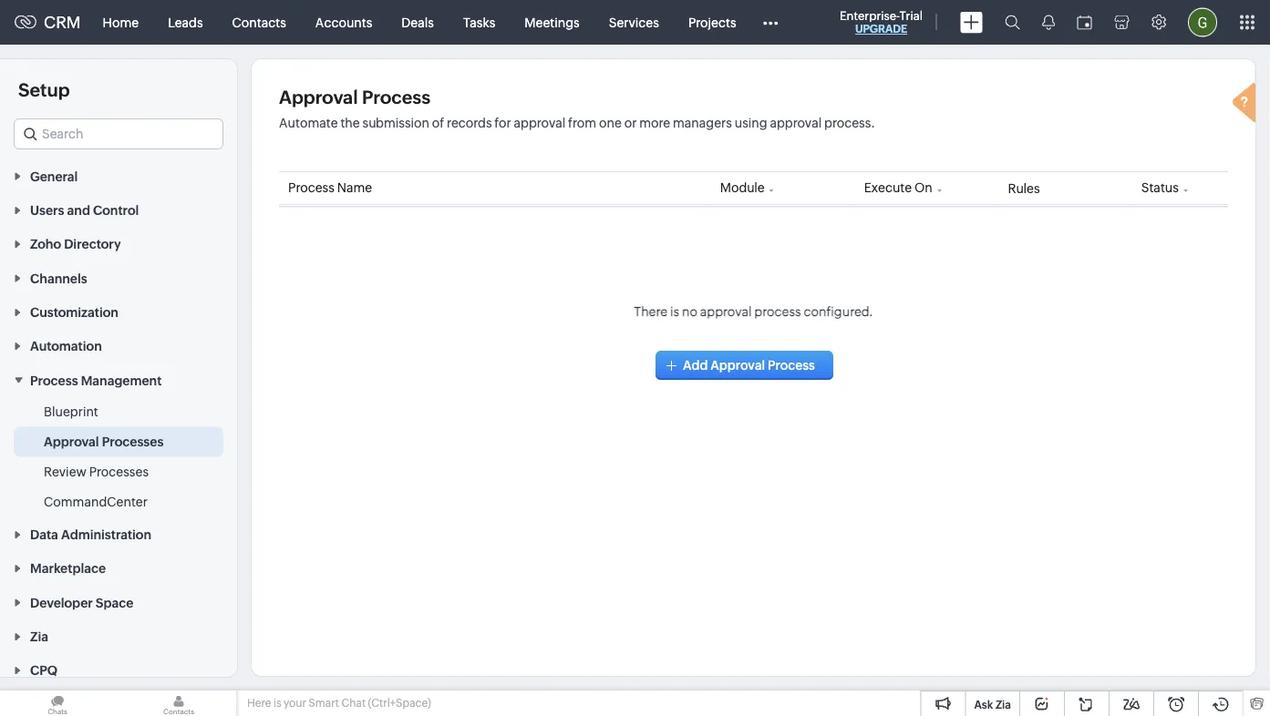 Task type: locate. For each thing, give the bounding box(es) containing it.
no
[[682, 305, 698, 319]]

developer space
[[30, 596, 134, 611]]

1 vertical spatial processes
[[89, 465, 149, 479]]

services
[[609, 15, 659, 30]]

for
[[495, 115, 511, 130]]

approval
[[279, 87, 358, 108], [711, 358, 766, 373], [44, 435, 99, 449]]

is left your
[[274, 698, 281, 710]]

1 horizontal spatial approval
[[279, 87, 358, 108]]

2 horizontal spatial approval
[[770, 115, 822, 130]]

add approval process
[[683, 358, 815, 373]]

2 horizontal spatial approval
[[711, 358, 766, 373]]

tasks link
[[449, 0, 510, 44]]

crm link
[[15, 13, 81, 32]]

on
[[915, 181, 933, 195]]

(ctrl+space)
[[368, 698, 431, 710]]

process inside dropdown button
[[30, 373, 78, 388]]

1 horizontal spatial is
[[670, 305, 680, 319]]

search image
[[1005, 15, 1021, 30]]

0 vertical spatial is
[[670, 305, 680, 319]]

approval right no
[[700, 305, 752, 319]]

execute on
[[864, 181, 933, 195]]

cpq button
[[0, 654, 237, 688]]

profile image
[[1189, 8, 1218, 37]]

0 horizontal spatial approval
[[44, 435, 99, 449]]

process up blueprint link
[[30, 373, 78, 388]]

0 horizontal spatial zia
[[30, 630, 48, 645]]

zoho directory
[[30, 237, 121, 252]]

chats image
[[0, 691, 115, 717]]

zia right ask
[[996, 699, 1012, 711]]

general
[[30, 169, 78, 184]]

process up submission
[[362, 87, 431, 108]]

processes inside review processes link
[[89, 465, 149, 479]]

administration
[[61, 528, 151, 542]]

signals element
[[1032, 0, 1066, 45]]

leads
[[168, 15, 203, 30]]

2 vertical spatial approval
[[44, 435, 99, 449]]

search element
[[994, 0, 1032, 45]]

review processes
[[44, 465, 149, 479]]

process management button
[[0, 363, 237, 397]]

1 vertical spatial approval
[[711, 358, 766, 373]]

general button
[[0, 159, 237, 193]]

approval
[[514, 115, 566, 130], [770, 115, 822, 130], [700, 305, 752, 319]]

projects link
[[674, 0, 751, 44]]

commandcenter link
[[44, 493, 148, 511]]

1 vertical spatial zia
[[996, 699, 1012, 711]]

automation button
[[0, 329, 237, 363]]

process name
[[288, 181, 372, 195]]

module
[[720, 181, 765, 195]]

processes inside approval processes link
[[102, 435, 164, 449]]

1 horizontal spatial zia
[[996, 699, 1012, 711]]

control
[[93, 203, 139, 218]]

processes down approval processes
[[89, 465, 149, 479]]

execute
[[864, 181, 912, 195]]

the
[[341, 115, 360, 130]]

users and control
[[30, 203, 139, 218]]

processes for review processes
[[89, 465, 149, 479]]

services link
[[594, 0, 674, 44]]

process down process
[[768, 358, 815, 373]]

process
[[755, 305, 801, 319]]

records
[[447, 115, 492, 130]]

0 vertical spatial zia
[[30, 630, 48, 645]]

home link
[[88, 0, 153, 44]]

create menu element
[[950, 0, 994, 44]]

marketplace
[[30, 562, 106, 577]]

meetings link
[[510, 0, 594, 44]]

calendar image
[[1077, 15, 1093, 30]]

zia up the cpq
[[30, 630, 48, 645]]

0 vertical spatial processes
[[102, 435, 164, 449]]

leads link
[[153, 0, 218, 44]]

1 horizontal spatial approval
[[700, 305, 752, 319]]

channels button
[[0, 261, 237, 295]]

processes for approval processes
[[102, 435, 164, 449]]

is left no
[[670, 305, 680, 319]]

processes up 'review processes'
[[102, 435, 164, 449]]

is
[[670, 305, 680, 319], [274, 698, 281, 710]]

smart
[[309, 698, 339, 710]]

approval down blueprint link
[[44, 435, 99, 449]]

0 vertical spatial approval
[[279, 87, 358, 108]]

process
[[362, 87, 431, 108], [288, 181, 335, 195], [768, 358, 815, 373], [30, 373, 78, 388]]

users
[[30, 203, 64, 218]]

1 vertical spatial is
[[274, 698, 281, 710]]

review
[[44, 465, 87, 479]]

zia inside dropdown button
[[30, 630, 48, 645]]

approval right the add
[[711, 358, 766, 373]]

None field
[[14, 119, 223, 150]]

approval up automate
[[279, 87, 358, 108]]

blueprint
[[44, 404, 98, 419]]

rules
[[1008, 182, 1040, 196]]

add
[[683, 358, 708, 373]]

zia
[[30, 630, 48, 645], [996, 699, 1012, 711]]

zoho directory button
[[0, 227, 237, 261]]

0 horizontal spatial is
[[274, 698, 281, 710]]

contacts image
[[121, 691, 236, 717]]

processes
[[102, 435, 164, 449], [89, 465, 149, 479]]

submission
[[363, 115, 430, 130]]

upgrade
[[856, 23, 908, 35]]

approval inside approval processes link
[[44, 435, 99, 449]]

zia button
[[0, 620, 237, 654]]

approval right for
[[514, 115, 566, 130]]

approval right using
[[770, 115, 822, 130]]

ask zia
[[975, 699, 1012, 711]]

trial
[[900, 9, 923, 22]]



Task type: vqa. For each thing, say whether or not it's contained in the screenshot.
Analytics
no



Task type: describe. For each thing, give the bounding box(es) containing it.
one
[[599, 115, 622, 130]]

your
[[284, 698, 306, 710]]

approval processes
[[44, 435, 164, 449]]

marketplace button
[[0, 552, 237, 586]]

deals link
[[387, 0, 449, 44]]

add approval process link
[[656, 351, 834, 380]]

space
[[96, 596, 134, 611]]

approval for approval process
[[279, 87, 358, 108]]

automate the submission of records for approval from one or more managers using approval process.
[[279, 115, 876, 130]]

crm
[[44, 13, 81, 32]]

management
[[81, 373, 162, 388]]

using
[[735, 115, 768, 130]]

here
[[247, 698, 271, 710]]

there is no approval process configured.
[[634, 305, 874, 319]]

ask
[[975, 699, 994, 711]]

home
[[103, 15, 139, 30]]

managers
[[673, 115, 732, 130]]

process left name
[[288, 181, 335, 195]]

process management
[[30, 373, 162, 388]]

directory
[[64, 237, 121, 252]]

contacts link
[[218, 0, 301, 44]]

review processes link
[[44, 463, 149, 481]]

data administration
[[30, 528, 151, 542]]

setup
[[18, 79, 70, 100]]

deals
[[402, 15, 434, 30]]

accounts link
[[301, 0, 387, 44]]

developer space button
[[0, 586, 237, 620]]

and
[[67, 203, 90, 218]]

data
[[30, 528, 58, 542]]

cpq
[[30, 664, 58, 679]]

meetings
[[525, 15, 580, 30]]

projects
[[689, 15, 737, 30]]

approval processes link
[[44, 433, 164, 451]]

enterprise-
[[840, 9, 900, 22]]

Other Modules field
[[751, 8, 790, 37]]

zoho
[[30, 237, 61, 252]]

channels
[[30, 271, 87, 286]]

chat
[[342, 698, 366, 710]]

blueprint link
[[44, 403, 98, 421]]

customization button
[[0, 295, 237, 329]]

automation
[[30, 339, 102, 354]]

customization
[[30, 305, 119, 320]]

users and control button
[[0, 193, 237, 227]]

here is your smart chat (ctrl+space)
[[247, 698, 431, 710]]

process management region
[[0, 397, 237, 518]]

commandcenter
[[44, 495, 148, 509]]

accounts
[[315, 15, 372, 30]]

signals image
[[1043, 15, 1055, 30]]

or
[[625, 115, 637, 130]]

is for there
[[670, 305, 680, 319]]

approval inside add approval process link
[[711, 358, 766, 373]]

name
[[337, 181, 372, 195]]

approval process
[[279, 87, 431, 108]]

data administration button
[[0, 518, 237, 552]]

of
[[432, 115, 444, 130]]

tasks
[[463, 15, 496, 30]]

contacts
[[232, 15, 286, 30]]

configured.
[[804, 305, 874, 319]]

status
[[1142, 181, 1179, 195]]

profile element
[[1178, 0, 1229, 44]]

automate
[[279, 115, 338, 130]]

from
[[568, 115, 597, 130]]

is for here
[[274, 698, 281, 710]]

enterprise-trial upgrade
[[840, 9, 923, 35]]

there
[[634, 305, 668, 319]]

process.
[[825, 115, 876, 130]]

more
[[640, 115, 671, 130]]

Search text field
[[15, 119, 223, 149]]

create menu image
[[961, 11, 983, 33]]

developer
[[30, 596, 93, 611]]

0 horizontal spatial approval
[[514, 115, 566, 130]]

approval for approval processes
[[44, 435, 99, 449]]



